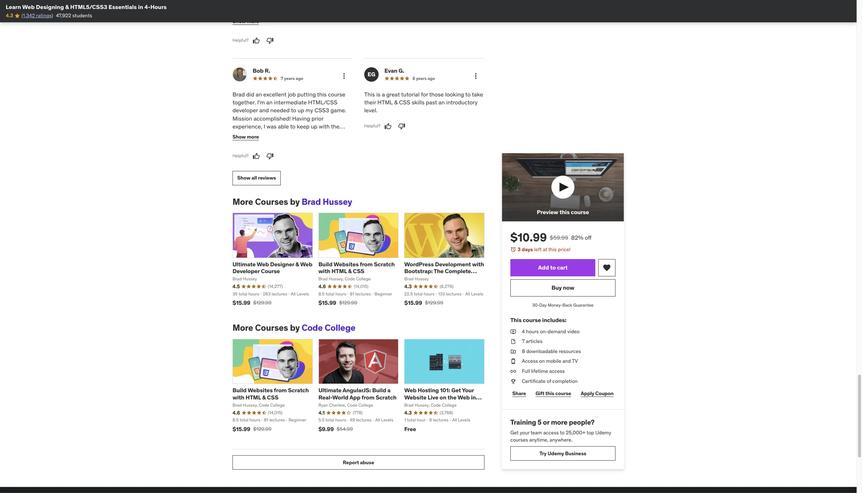 Task type: describe. For each thing, give the bounding box(es) containing it.
0 vertical spatial on
[[539, 358, 545, 364]]

total for ultimate angularjs: build a real-world app from scratch link
[[325, 417, 334, 423]]

essentials
[[109, 3, 137, 10]]

anywhere.
[[550, 437, 573, 443]]

4.3 for more courses by code college
[[404, 410, 412, 416]]

resources
[[559, 348, 581, 355]]

well
[[309, 155, 319, 162]]

8.5 for the left "build websites from scratch with html & css" link
[[233, 417, 239, 423]]

0 vertical spatial up
[[298, 107, 304, 114]]

try udemy business
[[540, 450, 586, 457]]

all levels for ultimate angularjs: build a real-world app from scratch
[[375, 417, 393, 423]]

helpful? for mark review by bob r. as helpful 'icon'
[[233, 153, 249, 158]]

101:
[[440, 387, 450, 394]]

g.
[[399, 67, 404, 74]]

brad hussey link
[[302, 196, 352, 207]]

4 hours on-demand video
[[522, 328, 580, 335]]

guarantee
[[573, 302, 594, 308]]

all for wordpress development with bootstrap: the complete course
[[465, 291, 470, 297]]

133 lectures
[[438, 291, 462, 297]]

$129.99 for 14015 reviews element related to the left "build websites from scratch with html & css" link
[[253, 426, 272, 432]]

$15.99 $129.99 for ultimate web designer & web developer course link
[[233, 299, 272, 307]]

web hosting 101: get your website live on the web in no time link
[[404, 387, 482, 408]]

ago for putting
[[296, 75, 303, 81]]

ago for for
[[428, 75, 435, 81]]

$9.99 $54.99
[[319, 426, 353, 433]]

hours for wordpress development with bootstrap: the complete course link
[[424, 291, 435, 297]]

accomplished!
[[254, 115, 291, 122]]

mark review by bob r. as unhelpful image
[[266, 153, 273, 160]]

14015 reviews element for the left "build websites from scratch with html & css" link
[[268, 410, 283, 416]]

reviews
[[258, 175, 276, 181]]

no
[[404, 401, 412, 408]]

articles
[[526, 338, 543, 345]]

hussey, for the rightmost "build websites from scratch with html & css" link
[[329, 276, 344, 282]]

35 total hours
[[233, 291, 259, 297]]

lectures for ultimate web designer & web developer course link
[[272, 291, 287, 297]]

8279 reviews element
[[440, 284, 454, 290]]

you're
[[288, 131, 303, 138]]

course down completion
[[555, 390, 571, 397]]

bob
[[253, 67, 264, 74]]

1 horizontal spatial 4.6
[[319, 283, 326, 290]]

an inside this is a great tutorial for those looking to take their html & css skills past an introductory level.
[[439, 99, 445, 106]]

8 for 8 years ago
[[413, 75, 415, 81]]

brad inside the ultimate web designer & web developer course brad hussey
[[233, 276, 242, 282]]

0 vertical spatial the
[[331, 123, 340, 130]]

mark review by bob r. as helpful image
[[253, 153, 260, 160]]

total for the left "build websites from scratch with html & css" link
[[240, 417, 248, 423]]

pace
[[233, 131, 245, 138]]

from for the rightmost "build websites from scratch with html & css" link 14015 reviews element
[[360, 261, 373, 268]]

gift this course link
[[534, 386, 573, 401]]

money-
[[548, 302, 563, 308]]

8.5 total hours for the rightmost "build websites from scratch with html & css" link
[[319, 291, 346, 297]]

0 vertical spatial websites
[[334, 261, 359, 268]]

chenkie,
[[329, 402, 346, 408]]

ultimate web designer & web developer course brad hussey
[[233, 261, 312, 282]]

through
[[324, 147, 344, 154]]

81 lectures for the rightmost "build websites from scratch with html & css" link 14015 reviews element
[[350, 291, 371, 297]]

more for more courses by code college
[[233, 322, 253, 334]]

topics
[[233, 155, 248, 162]]

courses for brad hussey
[[255, 196, 288, 207]]

xsmall image for access
[[511, 358, 516, 365]]

0 horizontal spatial an
[[256, 91, 262, 98]]

by for code
[[290, 322, 300, 334]]

$15.99 $129.99 for the left "build websites from scratch with html & css" link
[[233, 426, 272, 433]]

now
[[563, 284, 575, 291]]

designing
[[36, 3, 64, 10]]

code inside ultimate angularjs: build a real-world app from scratch ryan chenkie, code college
[[347, 402, 357, 408]]

game.
[[331, 107, 346, 114]]

7 years ago
[[281, 75, 303, 81]]

your
[[520, 430, 530, 436]]

mark review by mikey n. as unhelpful image
[[266, 37, 273, 44]]

778 reviews element
[[353, 410, 363, 416]]

$59.99
[[550, 234, 568, 241]]

skills
[[412, 99, 425, 106]]

in inside web hosting 101: get your website live on the web in no time
[[471, 394, 476, 401]]

2 horizontal spatial hussey,
[[415, 402, 430, 408]]

build websites from scratch with html & css brad hussey, code college for the left "build websites from scratch with html & css" link
[[233, 387, 309, 408]]

html inside this is a great tutorial for those looking to take their html & css skills past an introductory level.
[[378, 99, 393, 106]]

14277 reviews element
[[268, 284, 283, 290]]

anytime,
[[529, 437, 549, 443]]

total for ultimate web designer & web developer course link
[[239, 291, 247, 297]]

if
[[283, 131, 286, 138]]

8.5 for the rightmost "build websites from scratch with html & css" link
[[319, 291, 325, 297]]

course up moves
[[313, 139, 331, 146]]

access on mobile and tv
[[522, 358, 578, 364]]

levels for wordpress development with bootstrap: the complete course
[[471, 291, 484, 297]]

bob r.
[[253, 67, 270, 74]]

& inside the ultimate web designer & web developer course brad hussey
[[295, 261, 299, 268]]

30-day money-back guarantee
[[532, 302, 594, 308]]

1 vertical spatial and
[[233, 147, 242, 154]]

3 days left at this price!
[[518, 246, 571, 253]]

hosting
[[418, 387, 439, 394]]

more inside training 5 or more people? get your team access to 25,000+ top udemy courses anytime, anywhere.
[[551, 418, 568, 427]]

ultimate web designer & web developer course link
[[233, 261, 312, 275]]

web up (1,342
[[22, 3, 35, 10]]

263 lectures
[[263, 291, 287, 297]]

hussey inside the ultimate web designer & web developer course brad hussey
[[243, 276, 257, 282]]

web right 101:
[[458, 394, 470, 401]]

hours for ultimate angularjs: build a real-world app from scratch link
[[335, 417, 346, 423]]

access inside training 5 or more people? get your team access to 25,000+ top udemy courses anytime, anywhere.
[[543, 430, 559, 436]]

this for this is a great tutorial for those looking to take their html & css skills past an introductory level.
[[364, 91, 375, 98]]

was
[[267, 123, 277, 130]]

additional actions for review by bob r. image
[[340, 71, 349, 80]]

beginner for the left "build websites from scratch with html & css" link
[[289, 417, 306, 423]]

web right 'designer'
[[300, 261, 312, 268]]

2 vertical spatial and
[[563, 358, 571, 364]]

47,922
[[56, 12, 71, 19]]

of inside brad did an excellent job putting this course together.  i'm an intermediate html/css developer and needed to up my css3 game. mission accomplished!  having prior experience, i was able to keep up with the pace of the course. if you're new to html, you might want to take a beginners course first, and then take this one.  brad moves through topics rather quickly, but very well structured.
[[246, 131, 251, 138]]

training
[[511, 418, 536, 427]]

show for 1st show more button from the top of the page
[[233, 18, 246, 25]]

evan g.
[[385, 67, 404, 74]]

full lifetime access
[[522, 368, 565, 374]]

app
[[350, 394, 361, 401]]

udemy inside training 5 or more people? get your team access to 25,000+ top udemy courses anytime, anywhere.
[[595, 430, 611, 436]]

share
[[512, 390, 526, 397]]

9 lectures
[[429, 417, 449, 423]]

to right the new
[[316, 131, 322, 138]]

bootstrap:
[[404, 267, 433, 275]]

xsmall image for certificate
[[511, 378, 516, 385]]

2 show more button from the top
[[233, 130, 259, 144]]

by for brad
[[290, 196, 300, 207]]

you
[[341, 131, 350, 138]]

to inside training 5 or more people? get your team access to 25,000+ top udemy courses anytime, anywhere.
[[560, 430, 565, 436]]

from inside ultimate angularjs: build a real-world app from scratch ryan chenkie, code college
[[362, 394, 375, 401]]

real-
[[319, 394, 332, 401]]

alarm image
[[511, 247, 516, 252]]

wordpress development with bootstrap: the complete course link
[[404, 261, 484, 282]]

mobile
[[546, 358, 561, 364]]

evan
[[385, 67, 397, 74]]

mark review by mikey n. as helpful image
[[253, 37, 260, 44]]

all levels for wordpress development with bootstrap: the complete course
[[465, 291, 484, 297]]

1 horizontal spatial build websites from scratch with html & css link
[[319, 261, 395, 275]]

all levels for ultimate web designer & web developer course
[[291, 291, 309, 297]]

7 for 7 years ago
[[281, 75, 283, 81]]

81 for the rightmost "build websites from scratch with html & css" link
[[350, 291, 354, 297]]

47,922 students
[[56, 12, 92, 19]]

$129.99 for the rightmost "build websites from scratch with html & css" link 14015 reviews element
[[339, 300, 357, 306]]

0 vertical spatial and
[[259, 107, 269, 114]]

1 horizontal spatial up
[[311, 123, 317, 130]]

0 horizontal spatial build websites from scratch with html & css link
[[233, 387, 309, 401]]

intermediate
[[274, 99, 307, 106]]

ryan
[[319, 402, 328, 408]]

total for web hosting 101: get your website live on the web in no time link
[[407, 417, 416, 423]]

rather
[[250, 155, 265, 162]]

course.
[[263, 131, 281, 138]]

prior
[[312, 115, 324, 122]]

access
[[522, 358, 538, 364]]

0 horizontal spatial 4.6
[[233, 410, 240, 416]]

on inside web hosting 101: get your website live on the web in no time
[[440, 394, 446, 401]]

beginner for the rightmost "build websites from scratch with html & css" link
[[375, 291, 392, 297]]

team
[[531, 430, 542, 436]]

(14,015) for 14015 reviews element related to the left "build websites from scratch with html & css" link
[[268, 410, 283, 415]]

css for the rightmost "build websites from scratch with html & css" link
[[353, 267, 364, 275]]

to inside this is a great tutorial for those looking to take their html & css skills past an introductory level.
[[465, 91, 471, 98]]

more for 1st show more button from the top of the page
[[247, 18, 259, 25]]

2 vertical spatial take
[[256, 147, 268, 154]]

course for ultimate
[[261, 267, 280, 275]]

html for the rightmost "build websites from scratch with html & css" link
[[332, 267, 347, 275]]

all for web hosting 101: get your website live on the web in no time
[[452, 417, 457, 423]]

take inside this is a great tutorial for those looking to take their html & css skills past an introductory level.
[[472, 91, 483, 98]]

8.5 total hours for the left "build websites from scratch with html & css" link
[[233, 417, 260, 423]]

report
[[343, 459, 359, 466]]

hours for ultimate web designer & web developer course link
[[248, 291, 259, 297]]

mark review by evan g. as unhelpful image
[[398, 123, 405, 130]]

report abuse
[[343, 459, 374, 466]]

days
[[522, 246, 533, 253]]

years for job
[[284, 75, 295, 81]]

all for ultimate angularjs: build a real-world app from scratch
[[375, 417, 380, 423]]

web hosting 101: get your website live on the web in no time
[[404, 387, 476, 408]]

mark review by jocelyn m. as unhelpful image
[[398, 15, 405, 22]]

total for wordpress development with bootstrap: the complete course link
[[414, 291, 423, 297]]

to down intermediate
[[291, 107, 296, 114]]

1 horizontal spatial hussey
[[323, 196, 352, 207]]

show all reviews
[[237, 175, 276, 181]]

keep
[[297, 123, 310, 130]]

add to cart
[[538, 264, 568, 271]]

courses
[[511, 437, 528, 443]]

$9.99
[[319, 426, 334, 433]]

263
[[263, 291, 271, 297]]

show more for first show more button from the bottom
[[233, 134, 259, 140]]

code college link
[[302, 322, 356, 334]]

brad hussey
[[404, 276, 429, 282]]

course for wordpress
[[404, 274, 423, 282]]

xsmall image for 8
[[511, 348, 516, 355]]

i'm
[[257, 99, 265, 106]]

tutorial
[[401, 91, 420, 98]]

more for first show more button from the bottom
[[247, 134, 259, 140]]

(14,277)
[[268, 284, 283, 289]]



Task type: vqa. For each thing, say whether or not it's contained in the screenshot.
3 Days Left At This Price!
yes



Task type: locate. For each thing, give the bounding box(es) containing it.
35
[[233, 291, 238, 297]]

xsmall image
[[511, 338, 516, 345], [511, 358, 516, 365], [511, 368, 516, 375]]

0 horizontal spatial beginner
[[289, 417, 306, 423]]

0 horizontal spatial the
[[253, 131, 261, 138]]

0 vertical spatial 4.3
[[6, 12, 13, 19]]

hussey
[[323, 196, 352, 207], [243, 276, 257, 282], [415, 276, 429, 282]]

8.5
[[319, 291, 325, 297], [233, 417, 239, 423]]

1 vertical spatial show
[[233, 134, 246, 140]]

7 for 7 articles
[[522, 338, 525, 345]]

$129.99 for 8279 reviews element
[[425, 300, 443, 306]]

access down or
[[543, 430, 559, 436]]

0 horizontal spatial 8.5 total hours
[[233, 417, 260, 423]]

2 by from the top
[[290, 322, 300, 334]]

looking
[[445, 91, 464, 98]]

more right or
[[551, 418, 568, 427]]

14015 reviews element for the rightmost "build websites from scratch with html & css" link
[[354, 284, 369, 290]]

this inside this is a great tutorial for those looking to take their html & css skills past an introductory level.
[[364, 91, 375, 98]]

courses
[[255, 196, 288, 207], [255, 322, 288, 334]]

more down experience,
[[247, 134, 259, 140]]

to up introductory
[[465, 91, 471, 98]]

0 horizontal spatial this
[[364, 91, 375, 98]]

1 courses from the top
[[255, 196, 288, 207]]

3768 reviews element
[[440, 410, 453, 416]]

preview
[[537, 208, 558, 216]]

3 xsmall image from the top
[[511, 368, 516, 375]]

show for first show more button from the bottom
[[233, 134, 246, 140]]

0 vertical spatial 8
[[413, 75, 415, 81]]

1 horizontal spatial build
[[319, 261, 333, 268]]

ultimate inside the ultimate web designer & web developer course brad hussey
[[233, 261, 256, 268]]

4
[[522, 328, 525, 335]]

years up the job on the top left
[[284, 75, 295, 81]]

build websites from scratch with html & css brad hussey, code college
[[319, 261, 395, 282], [233, 387, 309, 408]]

2 xsmall image from the top
[[511, 358, 516, 365]]

the up want
[[253, 131, 261, 138]]

eg
[[368, 71, 375, 78]]

1 vertical spatial the
[[253, 131, 261, 138]]

ultimate angularjs: build a real-world app from scratch ryan chenkie, code college
[[319, 387, 397, 408]]

course inside 'button'
[[571, 208, 589, 216]]

to up the you're
[[290, 123, 295, 130]]

try
[[540, 450, 547, 457]]

(14,015)
[[354, 284, 369, 289], [268, 410, 283, 415]]

8 up access
[[522, 348, 525, 355]]

courses down reviews
[[255, 196, 288, 207]]

to inside 'button'
[[550, 264, 556, 271]]

1 horizontal spatial and
[[259, 107, 269, 114]]

this
[[317, 91, 327, 98], [269, 147, 279, 154], [560, 208, 570, 216], [549, 246, 557, 253], [546, 390, 554, 397]]

8 up the tutorial
[[413, 75, 415, 81]]

udemy right top
[[595, 430, 611, 436]]

html for the left "build websites from scratch with html & css" link
[[246, 394, 261, 401]]

1 total hour
[[404, 417, 426, 423]]

1 vertical spatial 81
[[264, 417, 268, 423]]

2 vertical spatial a
[[388, 387, 391, 394]]

all levels down 3768 reviews element
[[452, 417, 470, 423]]

scratch inside ultimate angularjs: build a real-world app from scratch ryan chenkie, code college
[[376, 394, 397, 401]]

2 show more from the top
[[233, 134, 259, 140]]

0 vertical spatial css
[[399, 99, 410, 106]]

0 vertical spatial (14,015)
[[354, 284, 369, 289]]

but
[[287, 155, 296, 162]]

81 lectures for 14015 reviews element related to the left "build websites from scratch with html & css" link
[[264, 417, 285, 423]]

this up html/css
[[317, 91, 327, 98]]

4.5
[[233, 283, 240, 290]]

apply coupon button
[[579, 386, 616, 401]]

1 vertical spatial build websites from scratch with html & css link
[[233, 387, 309, 401]]

2 vertical spatial xsmall image
[[511, 368, 516, 375]]

certificate of completion
[[522, 378, 578, 384]]

course inside the ultimate web designer & web developer course brad hussey
[[261, 267, 280, 275]]

1 vertical spatial udemy
[[548, 450, 564, 457]]

levels right 263 lectures
[[297, 291, 309, 297]]

1 years from the left
[[284, 75, 295, 81]]

course up '(14,277)'
[[261, 267, 280, 275]]

1 vertical spatial of
[[547, 378, 551, 384]]

4.3 up 22.5
[[404, 283, 412, 290]]

of down full lifetime access
[[547, 378, 551, 384]]

0 vertical spatial 81 lectures
[[350, 291, 371, 297]]

2 horizontal spatial a
[[388, 387, 391, 394]]

build websites from scratch with html & css brad hussey, code college for the rightmost "build websites from scratch with html & css" link
[[319, 261, 395, 282]]

this right preview at top right
[[560, 208, 570, 216]]

0 vertical spatial udemy
[[595, 430, 611, 436]]

8.5 total hours
[[319, 291, 346, 297], [233, 417, 260, 423]]

this right "at"
[[549, 246, 557, 253]]

a
[[382, 91, 385, 98], [282, 139, 285, 146], [388, 387, 391, 394]]

levels left 1
[[381, 417, 393, 423]]

0 horizontal spatial udemy
[[548, 450, 564, 457]]

1 horizontal spatial course
[[404, 274, 423, 282]]

2 xsmall image from the top
[[511, 348, 516, 355]]

web left 'designer'
[[257, 261, 269, 268]]

html
[[378, 99, 393, 106], [332, 267, 347, 275], [246, 394, 261, 401]]

helpful? down might
[[233, 153, 249, 158]]

2 vertical spatial show
[[237, 175, 250, 181]]

excellent
[[263, 91, 286, 98]]

xsmall image
[[511, 328, 516, 335], [511, 348, 516, 355], [511, 378, 516, 385]]

1 vertical spatial 81 lectures
[[264, 417, 285, 423]]

ultimate up ryan
[[319, 387, 342, 394]]

a inside this is a great tutorial for those looking to take their html & css skills past an introductory level.
[[382, 91, 385, 98]]

people?
[[569, 418, 595, 427]]

a inside ultimate angularjs: build a real-world app from scratch ryan chenkie, code college
[[388, 387, 391, 394]]

hours for the left "build websites from scratch with html & css" link
[[250, 417, 260, 423]]

ultimate angularjs: build a real-world app from scratch link
[[319, 387, 397, 401]]

lectures for web hosting 101: get your website live on the web in no time link
[[433, 417, 449, 423]]

1 horizontal spatial of
[[547, 378, 551, 384]]

14015 reviews element
[[354, 284, 369, 290], [268, 410, 283, 416]]

ultimate up 4.5
[[233, 261, 256, 268]]

mark review by jocelyn m. as helpful image
[[384, 15, 392, 22]]

completion
[[552, 378, 578, 384]]

access down mobile
[[549, 368, 565, 374]]

the up (3,768)
[[448, 394, 457, 401]]

more courses by brad hussey
[[233, 196, 352, 207]]

with inside brad did an excellent job putting this course together.  i'm an intermediate html/css developer and needed to up my css3 game. mission accomplished!  having prior experience, i was able to keep up with the pace of the course. if you're new to html, you might want to take a beginners course first, and then take this one.  brad moves through topics rather quickly, but very well structured.
[[319, 123, 330, 130]]

&
[[65, 3, 69, 10], [394, 99, 398, 106], [295, 261, 299, 268], [348, 267, 352, 275], [262, 394, 266, 401]]

all levels right 133 lectures
[[465, 291, 484, 297]]

0 vertical spatial show more
[[233, 18, 259, 25]]

ratings)
[[36, 12, 53, 19]]

2 vertical spatial helpful?
[[233, 153, 249, 158]]

years up for
[[416, 75, 427, 81]]

hussey,
[[329, 276, 344, 282], [243, 402, 258, 408], [415, 402, 430, 408]]

on right live
[[440, 394, 446, 401]]

css inside this is a great tutorial for those looking to take their html & css skills past an introductory level.
[[399, 99, 410, 106]]

2 years from the left
[[416, 75, 427, 81]]

putting
[[297, 91, 316, 98]]

helpful? for mark review by mikey n. as helpful image
[[233, 38, 249, 43]]

your
[[462, 387, 474, 394]]

get right 101:
[[451, 387, 461, 394]]

0 vertical spatial in
[[138, 3, 143, 10]]

& inside this is a great tutorial for those looking to take their html & css skills past an introductory level.
[[394, 99, 398, 106]]

1 vertical spatial a
[[282, 139, 285, 146]]

show more button up mark review by mikey n. as helpful image
[[233, 14, 259, 29]]

ultimate for developer
[[233, 261, 256, 268]]

xsmall image for 4
[[511, 328, 516, 335]]

81 for the left "build websites from scratch with html & css" link
[[264, 417, 268, 423]]

1 horizontal spatial 81
[[350, 291, 354, 297]]

22.5
[[404, 291, 413, 297]]

ultimate inside ultimate angularjs: build a real-world app from scratch ryan chenkie, code college
[[319, 387, 342, 394]]

4-
[[144, 3, 150, 10]]

$10.99 $59.99 82% off
[[511, 230, 592, 245]]

course up html/css
[[328, 91, 345, 98]]

1 more from the top
[[233, 196, 253, 207]]

more
[[247, 18, 259, 25], [247, 134, 259, 140], [551, 418, 568, 427]]

in right 101:
[[471, 394, 476, 401]]

1 show more from the top
[[233, 18, 259, 25]]

job
[[288, 91, 296, 98]]

this up quickly,
[[269, 147, 279, 154]]

with inside the wordpress development with bootstrap: the complete course
[[472, 261, 484, 268]]

1 horizontal spatial html
[[332, 267, 347, 275]]

gift
[[536, 390, 545, 397]]

helpful? left mark review by mikey n. as helpful image
[[233, 38, 249, 43]]

is
[[376, 91, 381, 98]]

0 horizontal spatial ultimate
[[233, 261, 256, 268]]

buy now
[[552, 284, 575, 291]]

experience,
[[233, 123, 262, 130]]

2 horizontal spatial css
[[399, 99, 410, 106]]

show more button up then
[[233, 130, 259, 144]]

ago up putting
[[296, 75, 303, 81]]

show for 'show all reviews' button
[[237, 175, 250, 181]]

1 vertical spatial beginner
[[289, 417, 306, 423]]

want
[[249, 139, 261, 146]]

xsmall image left 7 articles
[[511, 338, 516, 345]]

7 up excellent
[[281, 75, 283, 81]]

9
[[429, 417, 432, 423]]

0 horizontal spatial years
[[284, 75, 295, 81]]

learn
[[6, 3, 21, 10]]

an up i'm
[[256, 91, 262, 98]]

and down might
[[233, 147, 242, 154]]

all levels right 263 lectures
[[291, 291, 309, 297]]

get inside training 5 or more people? get your team access to 25,000+ top udemy courses anytime, anywhere.
[[511, 430, 519, 436]]

udemy right try at the right of page
[[548, 450, 564, 457]]

0 horizontal spatial 14015 reviews element
[[268, 410, 283, 416]]

1 by from the top
[[290, 196, 300, 207]]

the
[[434, 267, 444, 275]]

$15.99 $129.99 for wordpress development with bootstrap: the complete course link
[[404, 299, 443, 307]]

0 vertical spatial xsmall image
[[511, 328, 516, 335]]

2 horizontal spatial the
[[448, 394, 457, 401]]

this right gift
[[546, 390, 554, 397]]

0 horizontal spatial of
[[246, 131, 251, 138]]

abuse
[[360, 459, 374, 466]]

4.6
[[319, 283, 326, 290], [233, 410, 240, 416]]

course inside the wordpress development with bootstrap: the complete course
[[404, 274, 423, 282]]

1 horizontal spatial 8
[[522, 348, 525, 355]]

(3,768)
[[440, 410, 453, 415]]

1 horizontal spatial (14,015)
[[354, 284, 369, 289]]

the
[[331, 123, 340, 130], [253, 131, 261, 138], [448, 394, 457, 401]]

0 vertical spatial 4.6
[[319, 283, 326, 290]]

of down experience,
[[246, 131, 251, 138]]

1 xsmall image from the top
[[511, 338, 516, 345]]

more down 35 total hours
[[233, 322, 253, 334]]

the up html,
[[331, 123, 340, 130]]

brad hussey, code college
[[404, 402, 457, 408]]

build for the rightmost "build websites from scratch with html & css" link
[[319, 261, 333, 268]]

1 horizontal spatial 7
[[522, 338, 525, 345]]

free
[[404, 426, 416, 433]]

0 horizontal spatial get
[[451, 387, 461, 394]]

a inside brad did an excellent job putting this course together.  i'm an intermediate html/css developer and needed to up my css3 game. mission accomplished!  having prior experience, i was able to keep up with the pace of the course. if you're new to html, you might want to take a beginners course first, and then take this one.  brad moves through topics rather quickly, but very well structured.
[[282, 139, 285, 146]]

0 horizontal spatial on
[[440, 394, 446, 401]]

an down those
[[439, 99, 445, 106]]

scratch for the left "build websites from scratch with html & css" link
[[288, 387, 309, 394]]

hours
[[150, 3, 167, 10]]

0 horizontal spatial hussey
[[243, 276, 257, 282]]

levels for web hosting 101: get your website live on the web in no time
[[458, 417, 470, 423]]

build
[[319, 261, 333, 268], [233, 387, 247, 394], [372, 387, 386, 394]]

1 horizontal spatial 8.5
[[319, 291, 325, 297]]

up up having
[[298, 107, 304, 114]]

by left brad hussey link
[[290, 196, 300, 207]]

beginners
[[286, 139, 312, 146]]

0 horizontal spatial a
[[282, 139, 285, 146]]

0 horizontal spatial 81 lectures
[[264, 417, 285, 423]]

0 horizontal spatial (14,015)
[[268, 410, 283, 415]]

1 vertical spatial html
[[332, 267, 347, 275]]

add to cart button
[[511, 259, 595, 276]]

from for 14015 reviews element related to the left "build websites from scratch with html & css" link
[[274, 387, 287, 394]]

mark review by evan g. as helpful image
[[384, 123, 392, 130]]

all levels left 1
[[375, 417, 393, 423]]

more for more courses by brad hussey
[[233, 196, 253, 207]]

all levels for web hosting 101: get your website live on the web in no time
[[452, 417, 470, 423]]

0 vertical spatial by
[[290, 196, 300, 207]]

2 vertical spatial xsmall image
[[511, 378, 516, 385]]

xsmall image left full at right
[[511, 368, 516, 375]]

show more up mark review by mikey n. as helpful image
[[233, 18, 259, 25]]

2 horizontal spatial hussey
[[415, 276, 429, 282]]

scratch left wordpress at the bottom of the page
[[374, 261, 395, 268]]

and down i'm
[[259, 107, 269, 114]]

off
[[585, 234, 592, 241]]

$15.99 $129.99 for the rightmost "build websites from scratch with html & css" link
[[319, 299, 357, 307]]

0 vertical spatial 7
[[281, 75, 283, 81]]

(1,342 ratings)
[[22, 12, 53, 19]]

1 horizontal spatial years
[[416, 75, 427, 81]]

complete
[[445, 267, 471, 275]]

2 vertical spatial css
[[267, 394, 279, 401]]

in left the 4-
[[138, 3, 143, 10]]

level.
[[364, 107, 378, 114]]

1 horizontal spatial hussey,
[[329, 276, 344, 282]]

course up 4
[[523, 317, 541, 324]]

able
[[278, 123, 289, 130]]

a right is
[[382, 91, 385, 98]]

the inside web hosting 101: get your website live on the web in no time
[[448, 394, 457, 401]]

1 vertical spatial websites
[[248, 387, 273, 394]]

ultimate
[[233, 261, 256, 268], [319, 387, 342, 394]]

1 horizontal spatial 8.5 total hours
[[319, 291, 346, 297]]

0 vertical spatial build websites from scratch with html & css brad hussey, code college
[[319, 261, 395, 282]]

2 more from the top
[[233, 322, 253, 334]]

2 horizontal spatial and
[[563, 358, 571, 364]]

up down prior
[[311, 123, 317, 130]]

more down the all
[[233, 196, 253, 207]]

1 vertical spatial in
[[471, 394, 476, 401]]

buy now button
[[511, 279, 616, 297]]

xsmall image for full
[[511, 368, 516, 375]]

0 vertical spatial of
[[246, 131, 251, 138]]

0 vertical spatial access
[[549, 368, 565, 374]]

4.3 up 1
[[404, 410, 412, 416]]

show more for 1st show more button from the top of the page
[[233, 18, 259, 25]]

more up mark review by mikey n. as helpful image
[[247, 18, 259, 25]]

this inside 'button'
[[560, 208, 570, 216]]

1 vertical spatial 8.5
[[233, 417, 239, 423]]

lectures for wordpress development with bootstrap: the complete course link
[[446, 291, 462, 297]]

$129.99 for 14277 reviews element on the bottom of page
[[253, 300, 272, 306]]

total for the rightmost "build websites from scratch with html & css" link
[[326, 291, 334, 297]]

and left tv
[[563, 358, 571, 364]]

wishlist image
[[603, 263, 611, 272]]

a left website
[[388, 387, 391, 394]]

2 vertical spatial more
[[551, 418, 568, 427]]

0 horizontal spatial build
[[233, 387, 247, 394]]

(14,015) for the rightmost "build websites from scratch with html & css" link 14015 reviews element
[[354, 284, 369, 289]]

0 horizontal spatial html
[[246, 394, 261, 401]]

course up 82%
[[571, 208, 589, 216]]

0 vertical spatial 8.5
[[319, 291, 325, 297]]

take up introductory
[[472, 91, 483, 98]]

css for the left "build websites from scratch with html & css" link
[[267, 394, 279, 401]]

beginner left 5.5
[[289, 417, 306, 423]]

get up courses
[[511, 430, 519, 436]]

1 horizontal spatial build websites from scratch with html & css brad hussey, code college
[[319, 261, 395, 282]]

developer
[[233, 267, 260, 275]]

courses for code college
[[255, 322, 288, 334]]

3 xsmall image from the top
[[511, 378, 516, 385]]

get inside web hosting 101: get your website live on the web in no time
[[451, 387, 461, 394]]

take down course.
[[269, 139, 280, 146]]

1 horizontal spatial get
[[511, 430, 519, 436]]

beginner left 22.5
[[375, 291, 392, 297]]

left
[[534, 246, 542, 253]]

web up no
[[404, 387, 417, 394]]

0 vertical spatial this
[[364, 91, 375, 98]]

hours for the rightmost "build websites from scratch with html & css" link
[[335, 291, 346, 297]]

on down downloadable
[[539, 358, 545, 364]]

82%
[[571, 234, 584, 241]]

all right 263 lectures
[[291, 291, 296, 297]]

wordpress
[[404, 261, 434, 268]]

133
[[438, 291, 445, 297]]

udemy inside try udemy business link
[[548, 450, 564, 457]]

all for ultimate web designer & web developer course
[[291, 291, 296, 297]]

to left cart
[[550, 264, 556, 271]]

0 horizontal spatial 7
[[281, 75, 283, 81]]

course
[[328, 91, 345, 98], [313, 139, 331, 146], [571, 208, 589, 216], [523, 317, 541, 324], [555, 390, 571, 397]]

lectures for ultimate angularjs: build a real-world app from scratch link
[[356, 417, 372, 423]]

2 ago from the left
[[428, 75, 435, 81]]

this for this course includes:
[[511, 317, 522, 324]]

1 horizontal spatial on
[[539, 358, 545, 364]]

25,000+
[[566, 430, 586, 436]]

helpful? left mark review by evan g. as helpful image
[[364, 123, 380, 129]]

html5/css3
[[70, 3, 107, 10]]

course down wordpress at the bottom of the page
[[404, 274, 423, 282]]

7 down 4
[[522, 338, 525, 345]]

4.3 for more courses by brad hussey
[[404, 283, 412, 290]]

by left the code college 'link'
[[290, 322, 300, 334]]

cart
[[557, 264, 568, 271]]

all right 133 lectures
[[465, 291, 470, 297]]

levels for ultimate angularjs: build a real-world app from scratch
[[381, 417, 393, 423]]

development
[[435, 261, 471, 268]]

xsmall image for 7
[[511, 338, 516, 345]]

2 horizontal spatial an
[[439, 99, 445, 106]]

1 horizontal spatial ultimate
[[319, 387, 342, 394]]

college
[[356, 276, 371, 282], [325, 322, 356, 334], [270, 402, 285, 408], [358, 402, 373, 408], [442, 402, 457, 408]]

scratch left real-
[[288, 387, 309, 394]]

levels for ultimate web designer & web developer course
[[297, 291, 309, 297]]

all
[[252, 175, 257, 181]]

8 for 8 downloadable resources
[[522, 348, 525, 355]]

1 ago from the left
[[296, 75, 303, 81]]

a down if
[[282, 139, 285, 146]]

html/css
[[308, 99, 338, 106]]

in
[[138, 3, 143, 10], [471, 394, 476, 401]]

and
[[259, 107, 269, 114], [233, 147, 242, 154], [563, 358, 571, 364]]

ultimate for world
[[319, 387, 342, 394]]

1 vertical spatial more
[[233, 322, 253, 334]]

all down 3768 reviews element
[[452, 417, 457, 423]]

hussey, for the left "build websites from scratch with html & css" link
[[243, 402, 258, 408]]

scratch for the rightmost "build websites from scratch with html & css" link
[[374, 261, 395, 268]]

build inside ultimate angularjs: build a real-world app from scratch ryan chenkie, code college
[[372, 387, 386, 394]]

years for tutorial
[[416, 75, 427, 81]]

to up the anywhere.
[[560, 430, 565, 436]]

4.3 down the learn
[[6, 12, 13, 19]]

1 vertical spatial xsmall image
[[511, 348, 516, 355]]

levels right 133 lectures
[[471, 291, 484, 297]]

1 horizontal spatial websites
[[334, 261, 359, 268]]

build for the left "build websites from scratch with html & css" link
[[233, 387, 247, 394]]

css
[[399, 99, 410, 106], [353, 267, 364, 275], [267, 394, 279, 401]]

scratch left no
[[376, 394, 397, 401]]

0 vertical spatial get
[[451, 387, 461, 394]]

1 horizontal spatial css
[[353, 267, 364, 275]]

show more down experience,
[[233, 134, 259, 140]]

1 show more button from the top
[[233, 14, 259, 29]]

additional actions for review by evan g. image
[[472, 71, 480, 80]]

college inside ultimate angularjs: build a real-world app from scratch ryan chenkie, code college
[[358, 402, 373, 408]]

great
[[386, 91, 400, 98]]

this
[[364, 91, 375, 98], [511, 317, 522, 324]]

xsmall image left access
[[511, 358, 516, 365]]

for
[[421, 91, 428, 98]]

1 horizontal spatial an
[[266, 99, 273, 106]]

courses down 263 lectures
[[255, 322, 288, 334]]

those
[[429, 91, 444, 98]]

0 vertical spatial 8.5 total hours
[[319, 291, 346, 297]]

coupon
[[595, 390, 614, 397]]

to right want
[[263, 139, 268, 146]]

an right i'm
[[266, 99, 273, 106]]

0 horizontal spatial 8.5
[[233, 417, 239, 423]]

0 vertical spatial take
[[472, 91, 483, 98]]

1 horizontal spatial take
[[269, 139, 280, 146]]

1 vertical spatial courses
[[255, 322, 288, 334]]

0 horizontal spatial course
[[261, 267, 280, 275]]

1 xsmall image from the top
[[511, 328, 516, 335]]

2 courses from the top
[[255, 322, 288, 334]]

take up the rather on the left top of the page
[[256, 147, 268, 154]]

8 years ago
[[413, 75, 435, 81]]

helpful? for mark review by evan g. as helpful image
[[364, 123, 380, 129]]

1 vertical spatial more
[[247, 134, 259, 140]]

training 5 or more people? get your team access to 25,000+ top udemy courses anytime, anywhere.
[[511, 418, 611, 443]]

(8,279)
[[440, 284, 454, 289]]

1 vertical spatial helpful?
[[364, 123, 380, 129]]

1
[[404, 417, 406, 423]]

levels right the 9 lectures
[[458, 417, 470, 423]]



